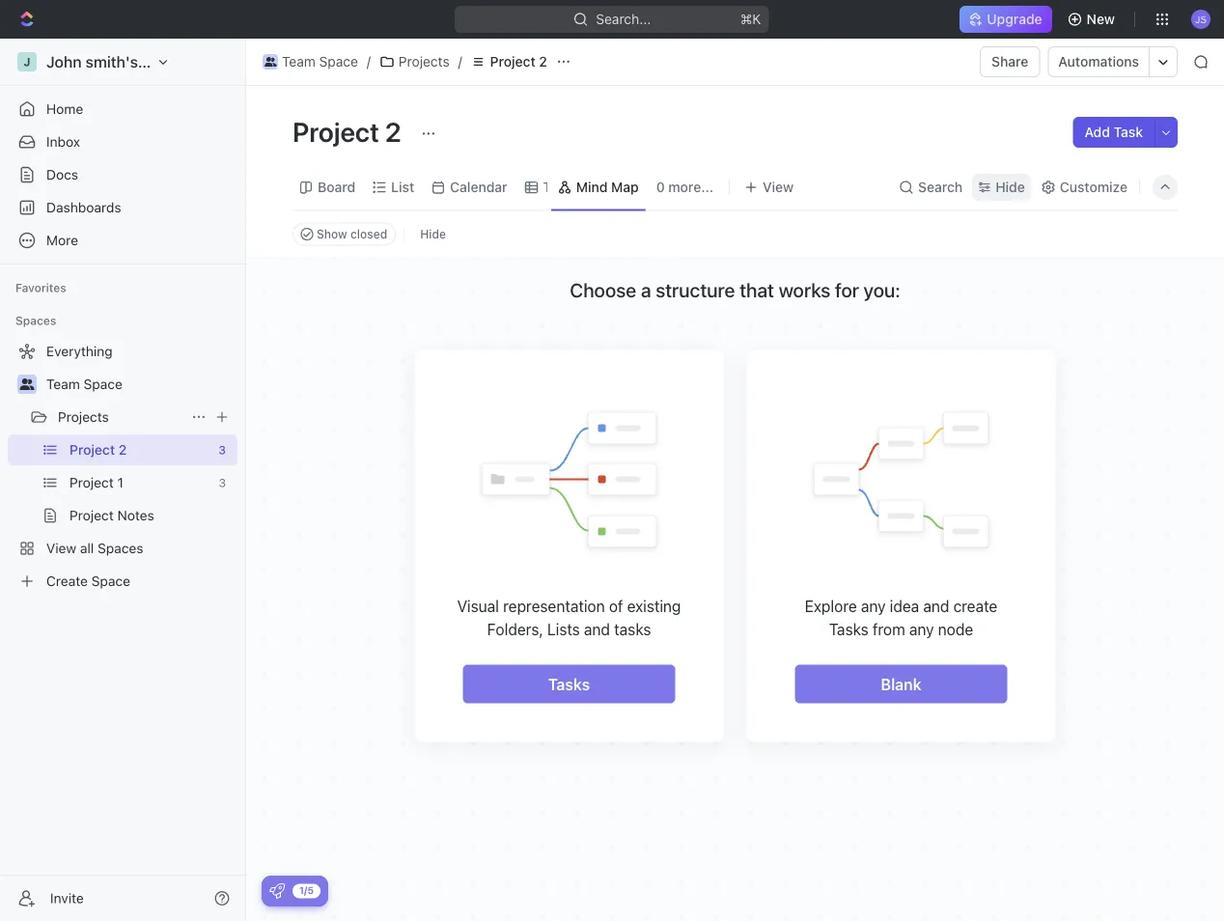 Task type: locate. For each thing, give the bounding box(es) containing it.
team space link
[[258, 50, 363, 73], [46, 369, 234, 400]]

hide inside hide button
[[420, 228, 446, 241]]

show
[[317, 228, 347, 241]]

1 horizontal spatial any
[[910, 620, 935, 638]]

0 vertical spatial team space
[[282, 54, 358, 70]]

onboarding checklist button element
[[270, 884, 285, 899]]

2 vertical spatial 2
[[119, 442, 127, 458]]

project 2 link
[[466, 50, 553, 73], [70, 435, 211, 466]]

0 horizontal spatial project 2
[[70, 442, 127, 458]]

team inside tree
[[46, 376, 80, 392]]

1 vertical spatial project 2
[[293, 115, 407, 147]]

visual representation of existing folders, lists and tasks
[[457, 597, 682, 638]]

project 2
[[490, 54, 548, 70], [293, 115, 407, 147], [70, 442, 127, 458]]

for
[[836, 278, 860, 301]]

0 horizontal spatial and
[[584, 620, 611, 638]]

0 more... button
[[650, 174, 721, 201]]

projects link
[[375, 50, 455, 73], [58, 402, 184, 433]]

project notes link
[[70, 500, 234, 531]]

1 horizontal spatial 2
[[385, 115, 402, 147]]

user group image
[[264, 57, 277, 67], [20, 379, 34, 390]]

spaces up create space 'link'
[[98, 541, 143, 556]]

and
[[924, 597, 950, 615], [584, 620, 611, 638]]

project
[[490, 54, 536, 70], [293, 115, 380, 147], [70, 442, 115, 458], [70, 475, 114, 491], [70, 508, 114, 524]]

onboarding checklist button image
[[270, 884, 285, 899]]

0 vertical spatial user group image
[[264, 57, 277, 67]]

0 vertical spatial team space link
[[258, 50, 363, 73]]

0 vertical spatial view
[[763, 179, 794, 195]]

1 vertical spatial space
[[84, 376, 123, 392]]

automations button
[[1050, 47, 1150, 76]]

and inside 'explore any idea and create tasks from any node'
[[924, 597, 950, 615]]

lists
[[548, 620, 580, 638]]

space
[[319, 54, 358, 70], [84, 376, 123, 392], [92, 573, 130, 589]]

1 vertical spatial user group image
[[20, 379, 34, 390]]

workspace
[[142, 53, 222, 71]]

1 horizontal spatial hide
[[996, 179, 1026, 195]]

tasks inside button
[[549, 676, 590, 694]]

tasks
[[830, 620, 869, 638], [549, 676, 590, 694]]

0 horizontal spatial spaces
[[15, 314, 56, 327]]

1 horizontal spatial tasks
[[830, 620, 869, 638]]

0 horizontal spatial team space link
[[46, 369, 234, 400]]

1 vertical spatial view
[[46, 541, 76, 556]]

everything
[[46, 343, 113, 359]]

representation
[[504, 597, 605, 615]]

search...
[[597, 11, 652, 27]]

0 horizontal spatial project 2 link
[[70, 435, 211, 466]]

1 vertical spatial team space
[[46, 376, 123, 392]]

1 vertical spatial project 2 link
[[70, 435, 211, 466]]

2 vertical spatial project 2
[[70, 442, 127, 458]]

project 2 inside sidebar navigation
[[70, 442, 127, 458]]

sidebar navigation
[[0, 39, 250, 922]]

0 vertical spatial 3
[[219, 443, 226, 457]]

tree containing everything
[[8, 336, 238, 597]]

board link
[[314, 174, 356, 201]]

view inside sidebar navigation
[[46, 541, 76, 556]]

create
[[954, 597, 998, 615]]

customize
[[1061, 179, 1128, 195]]

spaces down 'favorites' 'button'
[[15, 314, 56, 327]]

1 horizontal spatial team space link
[[258, 50, 363, 73]]

search button
[[894, 174, 969, 201]]

0 vertical spatial projects link
[[375, 50, 455, 73]]

0 vertical spatial 2
[[539, 54, 548, 70]]

3 for project 1
[[219, 476, 226, 490]]

view left 'all'
[[46, 541, 76, 556]]

js
[[1196, 13, 1208, 24]]

view for view all spaces
[[46, 541, 76, 556]]

1 vertical spatial tasks
[[549, 676, 590, 694]]

1 horizontal spatial view
[[763, 179, 794, 195]]

create space
[[46, 573, 130, 589]]

view inside button
[[763, 179, 794, 195]]

0 horizontal spatial team
[[46, 376, 80, 392]]

0 vertical spatial project 2
[[490, 54, 548, 70]]

1 horizontal spatial and
[[924, 597, 950, 615]]

1 vertical spatial spaces
[[98, 541, 143, 556]]

any
[[862, 597, 886, 615], [910, 620, 935, 638]]

view for view
[[763, 179, 794, 195]]

1/5
[[299, 885, 314, 897]]

0 vertical spatial spaces
[[15, 314, 56, 327]]

0 vertical spatial project 2 link
[[466, 50, 553, 73]]

more
[[46, 232, 78, 248]]

1 vertical spatial projects
[[58, 409, 109, 425]]

js button
[[1186, 4, 1217, 35]]

0 vertical spatial projects
[[399, 54, 450, 70]]

hide right the search at the right
[[996, 179, 1026, 195]]

board
[[318, 179, 356, 195]]

any down idea
[[910, 620, 935, 638]]

1 vertical spatial projects link
[[58, 402, 184, 433]]

1 vertical spatial 3
[[219, 476, 226, 490]]

1 vertical spatial team space link
[[46, 369, 234, 400]]

node
[[939, 620, 974, 638]]

1 horizontal spatial /
[[458, 54, 462, 70]]

view all spaces
[[46, 541, 143, 556]]

0 horizontal spatial tasks
[[549, 676, 590, 694]]

inbox
[[46, 134, 80, 150]]

1 horizontal spatial team
[[282, 54, 316, 70]]

1 horizontal spatial spaces
[[98, 541, 143, 556]]

view right more...
[[763, 179, 794, 195]]

0 horizontal spatial hide
[[420, 228, 446, 241]]

projects
[[399, 54, 450, 70], [58, 409, 109, 425]]

structure
[[656, 278, 736, 301]]

table link
[[540, 174, 578, 201]]

more...
[[669, 179, 714, 195]]

share
[[992, 54, 1029, 70]]

that
[[740, 278, 775, 301]]

2 horizontal spatial project 2
[[490, 54, 548, 70]]

0 horizontal spatial /
[[367, 54, 371, 70]]

tasks down explore
[[830, 620, 869, 638]]

new
[[1087, 11, 1116, 27]]

0 horizontal spatial projects
[[58, 409, 109, 425]]

mind
[[577, 179, 608, 195]]

docs link
[[8, 159, 238, 190]]

1 horizontal spatial project 2 link
[[466, 50, 553, 73]]

closed
[[351, 228, 388, 241]]

automations
[[1059, 54, 1140, 70]]

view button
[[738, 165, 801, 210]]

1 horizontal spatial project 2
[[293, 115, 407, 147]]

and down of
[[584, 620, 611, 638]]

2 3 from the top
[[219, 476, 226, 490]]

view all spaces link
[[8, 533, 234, 564]]

inbox link
[[8, 127, 238, 157]]

show closed
[[317, 228, 388, 241]]

1 horizontal spatial projects
[[399, 54, 450, 70]]

1 3 from the top
[[219, 443, 226, 457]]

any up 'from'
[[862, 597, 886, 615]]

docs
[[46, 167, 78, 183]]

/
[[367, 54, 371, 70], [458, 54, 462, 70]]

0 horizontal spatial projects link
[[58, 402, 184, 433]]

0 vertical spatial and
[[924, 597, 950, 615]]

list link
[[388, 174, 415, 201]]

0 more...
[[657, 179, 714, 195]]

2 horizontal spatial 2
[[539, 54, 548, 70]]

works
[[779, 278, 831, 301]]

john smith's workspace
[[46, 53, 222, 71]]

0 vertical spatial tasks
[[830, 620, 869, 638]]

you:
[[864, 278, 901, 301]]

table
[[544, 179, 578, 195]]

and up the node
[[924, 597, 950, 615]]

blank
[[882, 676, 922, 694]]

3 for project 2
[[219, 443, 226, 457]]

hide
[[996, 179, 1026, 195], [420, 228, 446, 241]]

⌘k
[[741, 11, 762, 27]]

tree
[[8, 336, 238, 597]]

0 horizontal spatial view
[[46, 541, 76, 556]]

1 horizontal spatial projects link
[[375, 50, 455, 73]]

1 vertical spatial any
[[910, 620, 935, 638]]

hide right closed
[[420, 228, 446, 241]]

0 horizontal spatial any
[[862, 597, 886, 615]]

1 vertical spatial team
[[46, 376, 80, 392]]

project notes
[[70, 508, 154, 524]]

team space
[[282, 54, 358, 70], [46, 376, 123, 392]]

hide inside hide dropdown button
[[996, 179, 1026, 195]]

smith's
[[86, 53, 138, 71]]

1 vertical spatial and
[[584, 620, 611, 638]]

1 vertical spatial hide
[[420, 228, 446, 241]]

2
[[539, 54, 548, 70], [385, 115, 402, 147], [119, 442, 127, 458]]

search
[[919, 179, 963, 195]]

2 vertical spatial space
[[92, 573, 130, 589]]

0 vertical spatial hide
[[996, 179, 1026, 195]]

0 horizontal spatial 2
[[119, 442, 127, 458]]

0 horizontal spatial team space
[[46, 376, 123, 392]]

existing
[[628, 597, 682, 615]]

1
[[117, 475, 124, 491]]

tasks down lists
[[549, 676, 590, 694]]

space inside 'link'
[[92, 573, 130, 589]]

0 horizontal spatial user group image
[[20, 379, 34, 390]]



Task type: vqa. For each thing, say whether or not it's contained in the screenshot.
Gary Orlando's Workspace, , Element
no



Task type: describe. For each thing, give the bounding box(es) containing it.
2 inside tree
[[119, 442, 127, 458]]

favorites
[[15, 281, 66, 295]]

spaces inside the view all spaces link
[[98, 541, 143, 556]]

dashboards
[[46, 199, 121, 215]]

j
[[24, 55, 31, 69]]

hide button
[[973, 174, 1032, 201]]

upgrade link
[[961, 6, 1053, 33]]

project inside "link"
[[70, 475, 114, 491]]

and inside visual representation of existing folders, lists and tasks
[[584, 620, 611, 638]]

1 / from the left
[[367, 54, 371, 70]]

share button
[[981, 46, 1041, 77]]

list
[[391, 179, 415, 195]]

mind maps image
[[808, 408, 996, 556]]

idea
[[890, 597, 920, 615]]

calendar
[[450, 179, 508, 195]]

project 1 link
[[70, 468, 211, 498]]

create space link
[[8, 566, 234, 597]]

favorites button
[[8, 276, 74, 299]]

view button
[[738, 174, 801, 201]]

0 vertical spatial team
[[282, 54, 316, 70]]

1 horizontal spatial user group image
[[264, 57, 277, 67]]

0 vertical spatial any
[[862, 597, 886, 615]]

choose a structure that works for you:
[[570, 278, 901, 301]]

home
[[46, 101, 83, 117]]

dashboards link
[[8, 192, 238, 223]]

folders,
[[487, 620, 544, 638]]

hide button
[[413, 223, 454, 246]]

calendar link
[[446, 174, 508, 201]]

invite
[[50, 891, 84, 907]]

new button
[[1060, 4, 1127, 35]]

0 vertical spatial space
[[319, 54, 358, 70]]

of
[[609, 597, 624, 615]]

add task button
[[1074, 117, 1155, 148]]

0
[[657, 179, 665, 195]]

blank button
[[796, 665, 1008, 704]]

map
[[612, 179, 639, 195]]

add task
[[1085, 124, 1144, 140]]

john
[[46, 53, 82, 71]]

visual
[[457, 597, 499, 615]]

tree inside sidebar navigation
[[8, 336, 238, 597]]

customize button
[[1035, 174, 1134, 201]]

user group image inside tree
[[20, 379, 34, 390]]

choose
[[570, 278, 637, 301]]

tasks
[[615, 620, 652, 638]]

upgrade
[[988, 11, 1043, 27]]

a
[[641, 278, 652, 301]]

home link
[[8, 94, 238, 125]]

task
[[1114, 124, 1144, 140]]

explore any idea and create tasks from any node
[[805, 597, 998, 638]]

mind maps tasks image
[[476, 408, 663, 556]]

tasks inside 'explore any idea and create tasks from any node'
[[830, 620, 869, 638]]

tasks button
[[463, 665, 676, 704]]

create
[[46, 573, 88, 589]]

everything link
[[8, 336, 234, 367]]

mind map
[[577, 179, 639, 195]]

from
[[873, 620, 906, 638]]

1 vertical spatial 2
[[385, 115, 402, 147]]

show closed button
[[293, 223, 396, 246]]

all
[[80, 541, 94, 556]]

explore
[[805, 597, 858, 615]]

john smith's workspace, , element
[[17, 52, 37, 71]]

2 / from the left
[[458, 54, 462, 70]]

mind map link
[[573, 174, 639, 201]]

add
[[1085, 124, 1111, 140]]

projects inside tree
[[58, 409, 109, 425]]

more button
[[8, 225, 238, 256]]

1 horizontal spatial team space
[[282, 54, 358, 70]]

project 1
[[70, 475, 124, 491]]

notes
[[117, 508, 154, 524]]

team space inside sidebar navigation
[[46, 376, 123, 392]]



